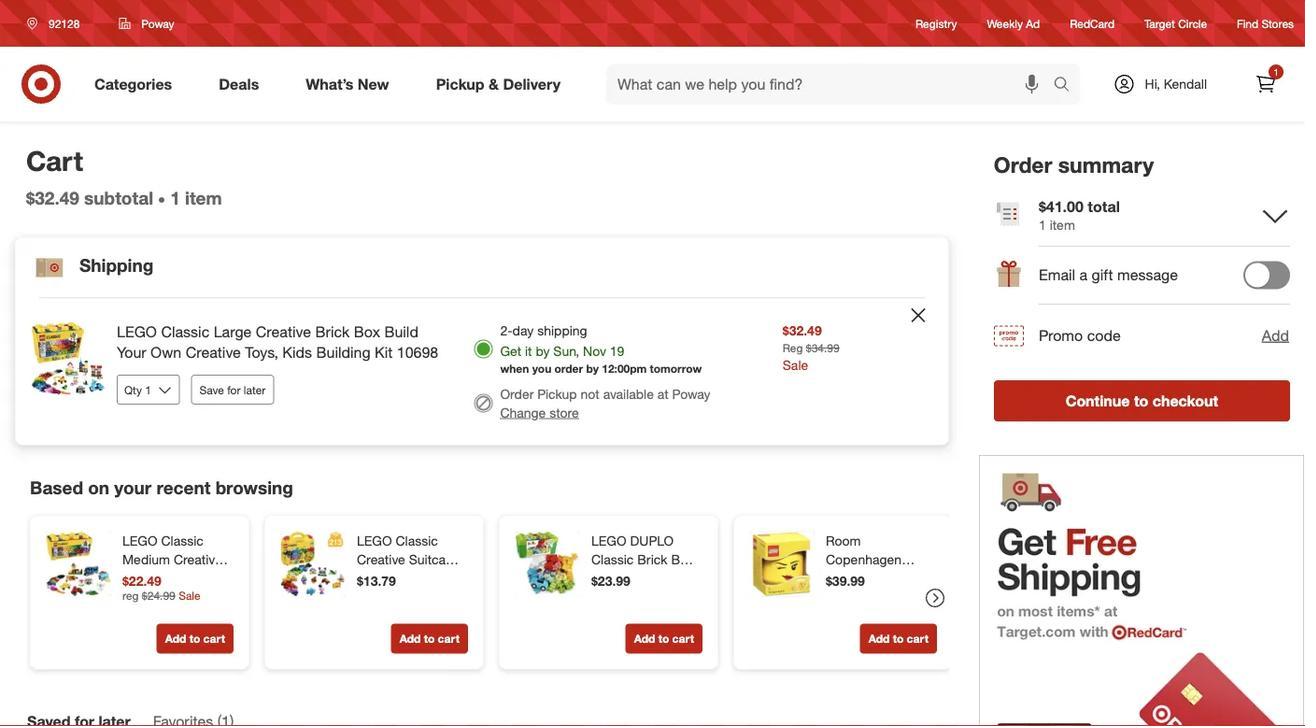 Task type: vqa. For each thing, say whether or not it's contained in the screenshot.
Brick inside the LEGO CLASSIC MEDIUM CREATIVE BRICK BOX BUILDING TOYS FOR CREATIVE PLAY, KIDS CREATIVE KIT 10696
yes



Task type: describe. For each thing, give the bounding box(es) containing it.
add for room copenhagen lego large 9 x 10 inch plastic storage head | winking
[[869, 632, 890, 646]]

add to cart button for lego classic medium creative brick box building toys for creative play, kids creative kit 10696
[[157, 624, 234, 654]]

subtotal
[[84, 187, 153, 209]]

10
[[826, 588, 841, 605]]

classic inside lego duplo classic brick box building set 10913
[[592, 551, 634, 567]]

save for later button
[[191, 375, 274, 405]]

10696
[[122, 644, 159, 661]]

own
[[151, 344, 182, 362]]

change store button
[[500, 403, 579, 422]]

your
[[114, 477, 152, 498]]

find
[[1237, 16, 1259, 30]]

add button
[[1261, 324, 1291, 347]]

to for lego duplo classic brick box building set 10913
[[659, 632, 669, 646]]

storage
[[826, 607, 872, 623]]

lego classic large creative brick box build your own creative toys, kids building kit 10698 link
[[117, 321, 444, 364]]

deals link
[[203, 64, 282, 105]]

creative inside lego classic creative suitcase 10713
[[357, 551, 405, 567]]

1 for 1
[[1274, 66, 1279, 78]]

building inside lego classic large creative brick box build your own creative toys, kids building kit 10698
[[316, 344, 371, 362]]

continue to checkout button
[[994, 380, 1291, 421]]

continue to checkout
[[1066, 391, 1219, 410]]

What can we help you find? suggestions appear below search field
[[607, 64, 1058, 105]]

|
[[910, 607, 913, 623]]

email
[[1039, 266, 1075, 284]]

large inside room copenhagen lego large 9 x 10 inch plastic storage head | winking
[[865, 570, 898, 586]]

message
[[1117, 266, 1178, 284]]

redcard link
[[1070, 15, 1115, 31]]

order
[[555, 362, 583, 376]]

to for room copenhagen lego large 9 x 10 inch plastic storage head | winking
[[893, 632, 904, 646]]

get
[[500, 342, 522, 359]]

toys,
[[245, 344, 278, 362]]

cart for lego classic creative suitcase 10713
[[438, 632, 460, 646]]

nov
[[583, 342, 606, 359]]

cart
[[26, 144, 83, 177]]

$41.00
[[1039, 197, 1084, 215]]

play,
[[174, 607, 201, 623]]

creative down play,
[[152, 626, 200, 642]]

creative up save
[[186, 344, 241, 362]]

$22.49
[[122, 572, 162, 589]]

add inside button
[[165, 632, 186, 646]]

medium
[[122, 551, 170, 567]]

box for lego classic large creative brick box build your own creative toys, kids building kit 10698
[[354, 322, 380, 341]]

2-day shipping get it by sun, nov 19 when you order by 12:00pm tomorrow
[[500, 322, 702, 376]]

room copenhagen lego large 9 x 10 inch plastic storage head | winking link
[[826, 531, 934, 642]]

reg
[[122, 589, 139, 603]]

find stores
[[1237, 16, 1294, 30]]

redcard
[[1070, 16, 1115, 30]]

promo code
[[1039, 326, 1121, 344]]

for inside lego classic medium creative brick box building toys for creative play, kids creative kit 10696
[[203, 588, 219, 605]]

circle
[[1179, 16, 1207, 30]]

winking
[[826, 626, 872, 642]]

browsing
[[216, 477, 293, 498]]

stores
[[1262, 16, 1294, 30]]

classic for large
[[161, 322, 210, 341]]

checkout
[[1153, 391, 1219, 410]]

1 item
[[170, 187, 222, 209]]

add to cart button for room copenhagen lego large 9 x 10 inch plastic storage head | winking
[[860, 624, 937, 654]]

large inside lego classic large creative brick box build your own creative toys, kids building kit 10698
[[214, 322, 252, 341]]

$39.99 add to cart
[[826, 572, 929, 646]]

code
[[1087, 326, 1121, 344]]

19
[[610, 342, 625, 359]]

copenhagen
[[826, 551, 902, 567]]

cart for room copenhagen lego large 9 x 10 inch plastic storage head | winking
[[907, 632, 929, 646]]

weekly ad
[[987, 16, 1040, 30]]

lego for lego classic medium creative brick box building toys for creative play, kids creative kit 10696
[[122, 532, 158, 549]]

lego duplo classic brick box building set 10913 link
[[592, 531, 699, 605]]

sun,
[[554, 342, 580, 359]]

what's new link
[[290, 64, 413, 105]]

search button
[[1045, 64, 1090, 108]]

weekly
[[987, 16, 1023, 30]]

lego for lego classic large creative brick box build your own creative toys, kids building kit 10698
[[117, 322, 157, 341]]

not available radio
[[474, 394, 493, 412]]

0 horizontal spatial pickup
[[436, 75, 485, 93]]

$32.49 reg $34.99 sale
[[783, 322, 840, 373]]

10913
[[592, 588, 628, 605]]

0 vertical spatial item
[[185, 187, 222, 209]]

lego inside room copenhagen lego large 9 x 10 inch plastic storage head | winking
[[826, 570, 861, 586]]

continue
[[1066, 391, 1130, 410]]

creative up toys,
[[256, 322, 311, 341]]

add for lego classic creative suitcase 10713
[[400, 632, 421, 646]]

head
[[875, 607, 907, 623]]

save for later
[[200, 383, 266, 397]]

12:00pm
[[602, 362, 647, 376]]

add to cart button for lego duplo classic brick box building set 10913
[[626, 624, 703, 654]]

add to cart button for lego classic creative suitcase 10713
[[391, 624, 468, 654]]

1 cart from the left
[[203, 632, 225, 646]]

sale for $22.49
[[179, 589, 201, 603]]

10713
[[357, 570, 393, 586]]

box for lego classic medium creative brick box building toys for creative play, kids creative kit 10696
[[156, 570, 179, 586]]

1 inside the $41.00 total 1 item
[[1039, 217, 1046, 233]]

shipping
[[538, 322, 587, 338]]

lego for lego duplo classic brick box building set 10913
[[592, 532, 627, 549]]

&
[[489, 75, 499, 93]]

your
[[117, 344, 146, 362]]

building inside lego classic medium creative brick box building toys for creative play, kids creative kit 10696
[[122, 588, 170, 605]]

92128 button
[[15, 7, 99, 40]]

$24.99
[[142, 589, 175, 603]]

add to cart
[[165, 632, 225, 646]]

lego classic medium creative brick box building toys for creative play, kids creative kit 10696
[[122, 532, 222, 661]]

promo
[[1039, 326, 1083, 344]]



Task type: locate. For each thing, give the bounding box(es) containing it.
4 add to cart button from the left
[[860, 624, 937, 654]]

0 vertical spatial 1
[[1274, 66, 1279, 78]]

pickup & delivery
[[436, 75, 561, 93]]

plastic
[[873, 588, 912, 605]]

based
[[30, 477, 83, 498]]

2 vertical spatial building
[[122, 588, 170, 605]]

box down duplo
[[671, 551, 694, 567]]

2 add to cart button from the left
[[391, 624, 468, 654]]

0 vertical spatial large
[[214, 322, 252, 341]]

when
[[500, 362, 529, 376]]

cart item ready to fulfill group
[[16, 298, 948, 444]]

1 vertical spatial kids
[[122, 626, 148, 642]]

poway inside order pickup not available at poway change store
[[672, 385, 711, 402]]

1 vertical spatial box
[[671, 551, 694, 567]]

item inside the $41.00 total 1 item
[[1050, 217, 1075, 233]]

large up plastic
[[865, 570, 898, 586]]

target circle
[[1145, 16, 1207, 30]]

lego duplo classic brick box building set 10913 image
[[515, 531, 580, 597], [515, 531, 580, 597]]

shipping
[[79, 255, 154, 276]]

add to cart button down set
[[626, 624, 703, 654]]

lego duplo classic brick box building set 10913
[[592, 532, 694, 605]]

lego classic medium creative brick box building toys for creative play, kids creative kit 10696 image
[[46, 531, 111, 597], [46, 531, 111, 597]]

1 vertical spatial pickup
[[538, 385, 577, 402]]

2 horizontal spatial 1
[[1274, 66, 1279, 78]]

lego classic medium creative brick box building toys for creative play, kids creative kit 10696 link
[[122, 531, 230, 661]]

lego up 10
[[826, 570, 861, 586]]

0 vertical spatial pickup
[[436, 75, 485, 93]]

kids right toys,
[[283, 344, 312, 362]]

kids for creative
[[122, 626, 148, 642]]

to inside $39.99 add to cart
[[893, 632, 904, 646]]

poway button
[[107, 7, 186, 40]]

0 horizontal spatial item
[[185, 187, 222, 209]]

1 horizontal spatial poway
[[672, 385, 711, 402]]

$41.00 total 1 item
[[1039, 197, 1120, 233]]

classic inside lego classic medium creative brick box building toys for creative play, kids creative kit 10696
[[161, 532, 204, 549]]

1 horizontal spatial $32.49
[[783, 322, 822, 338]]

0 horizontal spatial kit
[[204, 626, 220, 642]]

1 horizontal spatial brick
[[315, 322, 350, 341]]

large up toys,
[[214, 322, 252, 341]]

pickup inside order pickup not available at poway change store
[[538, 385, 577, 402]]

registry link
[[916, 15, 957, 31]]

classic for medium
[[161, 532, 204, 549]]

add to cart button down $13.79
[[391, 624, 468, 654]]

add
[[1262, 326, 1290, 344], [165, 632, 186, 646], [400, 632, 421, 646], [634, 632, 655, 646], [869, 632, 890, 646]]

sale inside $22.49 reg $24.99 sale
[[179, 589, 201, 603]]

item right subtotal
[[185, 187, 222, 209]]

for right toys
[[203, 588, 219, 605]]

for inside button
[[227, 383, 241, 397]]

summary
[[1059, 151, 1154, 178]]

add inside $23.99 add to cart
[[634, 632, 655, 646]]

categories
[[94, 75, 172, 93]]

based on your recent browsing
[[30, 477, 293, 498]]

lego inside lego classic large creative brick box build your own creative toys, kids building kit 10698
[[117, 322, 157, 341]]

to
[[1134, 391, 1149, 410], [189, 632, 200, 646], [424, 632, 435, 646], [659, 632, 669, 646], [893, 632, 904, 646]]

brick inside lego classic medium creative brick box building toys for creative play, kids creative kit 10696
[[122, 570, 153, 586]]

1 vertical spatial brick
[[638, 551, 668, 567]]

0 horizontal spatial by
[[536, 342, 550, 359]]

order
[[994, 151, 1053, 178], [500, 385, 534, 402]]

add inside button
[[1262, 326, 1290, 344]]

92128
[[49, 16, 80, 30]]

creative up 10713
[[357, 551, 405, 567]]

brick for lego classic large creative brick box build your own creative toys, kids building kit 10698
[[315, 322, 350, 341]]

ad
[[1026, 16, 1040, 30]]

None radio
[[474, 340, 493, 358]]

0 vertical spatial kit
[[375, 344, 393, 362]]

delivery
[[503, 75, 561, 93]]

none radio inside cart item ready to fulfill group
[[474, 340, 493, 358]]

creative up toys
[[174, 551, 222, 567]]

x
[[913, 570, 919, 586]]

1 vertical spatial by
[[586, 362, 599, 376]]

0 vertical spatial $32.49
[[26, 187, 79, 209]]

brick left build
[[315, 322, 350, 341]]

search
[[1045, 77, 1090, 95]]

creative down $24.99
[[122, 607, 171, 623]]

registry
[[916, 16, 957, 30]]

kids
[[283, 344, 312, 362], [122, 626, 148, 642]]

inch
[[844, 588, 869, 605]]

2 horizontal spatial brick
[[638, 551, 668, 567]]

1 horizontal spatial pickup
[[538, 385, 577, 402]]

box up $24.99
[[156, 570, 179, 586]]

weekly ad link
[[987, 15, 1040, 31]]

sale inside $32.49 reg $34.99 sale
[[783, 357, 808, 373]]

pickup left &
[[436, 75, 485, 93]]

poway
[[141, 16, 174, 30], [672, 385, 711, 402]]

brick up set
[[638, 551, 668, 567]]

3 add to cart button from the left
[[626, 624, 703, 654]]

1 vertical spatial order
[[500, 385, 534, 402]]

0 horizontal spatial box
[[156, 570, 179, 586]]

kit for building
[[375, 344, 393, 362]]

classic for creative
[[396, 532, 438, 549]]

cart
[[203, 632, 225, 646], [438, 632, 460, 646], [672, 632, 694, 646], [907, 632, 929, 646]]

poway up categories 'link'
[[141, 16, 174, 30]]

1 vertical spatial 1
[[170, 187, 180, 209]]

to inside $23.99 add to cart
[[659, 632, 669, 646]]

1 vertical spatial large
[[865, 570, 898, 586]]

2 vertical spatial brick
[[122, 570, 153, 586]]

1 horizontal spatial kit
[[375, 344, 393, 362]]

0 vertical spatial sale
[[783, 357, 808, 373]]

1 link
[[1246, 64, 1287, 105]]

0 horizontal spatial 1
[[170, 187, 180, 209]]

kit
[[375, 344, 393, 362], [204, 626, 220, 642]]

to inside the $13.79 add to cart
[[424, 632, 435, 646]]

0 vertical spatial brick
[[315, 322, 350, 341]]

classic up $23.99 at the bottom left
[[592, 551, 634, 567]]

classic
[[161, 322, 210, 341], [161, 532, 204, 549], [396, 532, 438, 549], [592, 551, 634, 567]]

2-
[[500, 322, 513, 338]]

1 right subtotal
[[170, 187, 180, 209]]

kids for building
[[283, 344, 312, 362]]

item down $41.00
[[1050, 217, 1075, 233]]

0 horizontal spatial $32.49
[[26, 187, 79, 209]]

lego up $23.99 at the bottom left
[[592, 532, 627, 549]]

1 down $41.00
[[1039, 217, 1046, 233]]

cart inside $39.99 add to cart
[[907, 632, 929, 646]]

0 horizontal spatial for
[[203, 588, 219, 605]]

1 vertical spatial poway
[[672, 385, 711, 402]]

for left later
[[227, 383, 241, 397]]

box
[[354, 322, 380, 341], [671, 551, 694, 567], [156, 570, 179, 586]]

kit inside lego classic medium creative brick box building toys for creative play, kids creative kit 10696
[[204, 626, 220, 642]]

toys
[[174, 588, 200, 605]]

to down set
[[659, 632, 669, 646]]

order inside order pickup not available at poway change store
[[500, 385, 534, 402]]

1 for 1 item
[[170, 187, 180, 209]]

lego
[[117, 322, 157, 341], [122, 532, 158, 549], [357, 532, 392, 549], [592, 532, 627, 549], [826, 570, 861, 586]]

at
[[658, 385, 669, 402]]

poway inside dropdown button
[[141, 16, 174, 30]]

order for order pickup not available at poway change store
[[500, 385, 534, 402]]

box left build
[[354, 322, 380, 341]]

classic up medium
[[161, 532, 204, 549]]

change
[[500, 404, 546, 420]]

duplo
[[630, 532, 674, 549]]

order up change
[[500, 385, 534, 402]]

target circle link
[[1145, 15, 1207, 31]]

2 cart from the left
[[438, 632, 460, 646]]

order pickup not available at poway change store
[[500, 385, 711, 420]]

cart inside the $13.79 add to cart
[[438, 632, 460, 646]]

deals
[[219, 75, 259, 93]]

to down play,
[[189, 632, 200, 646]]

0 vertical spatial order
[[994, 151, 1053, 178]]

creative
[[256, 322, 311, 341], [186, 344, 241, 362], [174, 551, 222, 567], [357, 551, 405, 567], [122, 607, 171, 623], [152, 626, 200, 642]]

pickup up store
[[538, 385, 577, 402]]

sale up play,
[[179, 589, 201, 603]]

brick up the reg
[[122, 570, 153, 586]]

order up $41.00
[[994, 151, 1053, 178]]

2 vertical spatial 1
[[1039, 217, 1046, 233]]

room copenhagen lego large 9 x 10 inch plastic storage head | winking image
[[749, 531, 815, 597], [749, 531, 815, 597]]

1 horizontal spatial sale
[[783, 357, 808, 373]]

to down suitcase
[[424, 632, 435, 646]]

$34.99
[[806, 341, 840, 355]]

to down head
[[893, 632, 904, 646]]

0 horizontal spatial poway
[[141, 16, 174, 30]]

4 cart from the left
[[907, 632, 929, 646]]

1 vertical spatial for
[[203, 588, 219, 605]]

1 vertical spatial sale
[[179, 589, 201, 603]]

kit for creative
[[204, 626, 220, 642]]

3 cart from the left
[[672, 632, 694, 646]]

item
[[185, 187, 222, 209], [1050, 217, 1075, 233]]

by down nov
[[586, 362, 599, 376]]

$23.99
[[592, 572, 631, 589]]

large
[[214, 322, 252, 341], [865, 570, 898, 586]]

cart for lego duplo classic brick box building set 10913
[[672, 632, 694, 646]]

kids up 10696
[[122, 626, 148, 642]]

lego inside lego classic creative suitcase 10713
[[357, 532, 392, 549]]

0 horizontal spatial brick
[[122, 570, 153, 586]]

1 horizontal spatial item
[[1050, 217, 1075, 233]]

gift
[[1092, 266, 1113, 284]]

0 horizontal spatial kids
[[122, 626, 148, 642]]

1 vertical spatial building
[[592, 570, 639, 586]]

classic inside lego classic large creative brick box build your own creative toys, kids building kit 10698
[[161, 322, 210, 341]]

0 horizontal spatial large
[[214, 322, 252, 341]]

you
[[532, 362, 552, 376]]

0 horizontal spatial order
[[500, 385, 534, 402]]

add inside the $13.79 add to cart
[[400, 632, 421, 646]]

1 down stores
[[1274, 66, 1279, 78]]

$32.49 for reg
[[783, 322, 822, 338]]

$13.79 add to cart
[[357, 572, 460, 646]]

to right the continue
[[1134, 391, 1149, 410]]

get free shipping on hundreds of thousands of items* with target redcard. apply now for a credit or debit redcard. *some restrictions apply. image
[[979, 455, 1304, 726]]

order for order summary
[[994, 151, 1053, 178]]

1 horizontal spatial for
[[227, 383, 241, 397]]

2 horizontal spatial box
[[671, 551, 694, 567]]

0 vertical spatial building
[[316, 344, 371, 362]]

1 horizontal spatial 1
[[1039, 217, 1046, 233]]

lego classic large creative brick box build your own creative toys, kids building kit 10698
[[117, 322, 438, 362]]

kids inside lego classic medium creative brick box building toys for creative play, kids creative kit 10696
[[122, 626, 148, 642]]

$32.49 for subtotal
[[26, 187, 79, 209]]

to inside button
[[1134, 391, 1149, 410]]

0 horizontal spatial sale
[[179, 589, 201, 603]]

by
[[536, 342, 550, 359], [586, 362, 599, 376]]

9
[[902, 570, 909, 586]]

order summary
[[994, 151, 1154, 178]]

0 vertical spatial by
[[536, 342, 550, 359]]

add to cart button down play,
[[157, 624, 234, 654]]

1
[[1274, 66, 1279, 78], [170, 187, 180, 209], [1039, 217, 1046, 233]]

1 vertical spatial kit
[[204, 626, 220, 642]]

1 add to cart button from the left
[[157, 624, 234, 654]]

$32.49 inside $32.49 reg $34.99 sale
[[783, 322, 822, 338]]

room
[[826, 532, 861, 549]]

categories link
[[78, 64, 196, 105]]

set
[[643, 570, 662, 586]]

classic up own on the left
[[161, 322, 210, 341]]

brick inside lego duplo classic brick box building set 10913
[[638, 551, 668, 567]]

available
[[603, 385, 654, 402]]

what's new
[[306, 75, 389, 93]]

1 horizontal spatial by
[[586, 362, 599, 376]]

0 vertical spatial kids
[[283, 344, 312, 362]]

later
[[244, 383, 266, 397]]

$13.79
[[357, 572, 396, 589]]

2 vertical spatial box
[[156, 570, 179, 586]]

lego up your
[[117, 322, 157, 341]]

add for lego duplo classic brick box building set 10913
[[634, 632, 655, 646]]

$23.99 add to cart
[[592, 572, 694, 646]]

lego classic large creative brick box build your own creative toys, kids building kit 10698 image
[[31, 321, 106, 396]]

brick for lego classic medium creative brick box building toys for creative play, kids creative kit 10696
[[122, 570, 153, 586]]

lego for lego classic creative suitcase 10713
[[357, 532, 392, 549]]

email a gift message
[[1039, 266, 1178, 284]]

box inside lego classic medium creative brick box building toys for creative play, kids creative kit 10696
[[156, 570, 179, 586]]

2 horizontal spatial building
[[592, 570, 639, 586]]

1 horizontal spatial large
[[865, 570, 898, 586]]

box inside lego classic large creative brick box build your own creative toys, kids building kit 10698
[[354, 322, 380, 341]]

lego inside lego duplo classic brick box building set 10913
[[592, 532, 627, 549]]

lego classic creative suitcase 10713
[[357, 532, 460, 586]]

$32.49
[[26, 187, 79, 209], [783, 322, 822, 338]]

add to cart button down head
[[860, 624, 937, 654]]

1 horizontal spatial kids
[[283, 344, 312, 362]]

lego up 10713
[[357, 532, 392, 549]]

1 vertical spatial $32.49
[[783, 322, 822, 338]]

sale down reg
[[783, 357, 808, 373]]

0 vertical spatial poway
[[141, 16, 174, 30]]

hi,
[[1145, 76, 1161, 92]]

kids inside lego classic large creative brick box build your own creative toys, kids building kit 10698
[[283, 344, 312, 362]]

1 horizontal spatial building
[[316, 344, 371, 362]]

1 horizontal spatial box
[[354, 322, 380, 341]]

pickup & delivery link
[[420, 64, 584, 105]]

1 horizontal spatial order
[[994, 151, 1053, 178]]

0 vertical spatial for
[[227, 383, 241, 397]]

1 vertical spatial item
[[1050, 217, 1075, 233]]

building inside lego duplo classic brick box building set 10913
[[592, 570, 639, 586]]

save
[[200, 383, 224, 397]]

sale
[[783, 357, 808, 373], [179, 589, 201, 603]]

lego up medium
[[122, 532, 158, 549]]

build
[[384, 322, 419, 341]]

sale for $32.49
[[783, 357, 808, 373]]

brick inside lego classic large creative brick box build your own creative toys, kids building kit 10698
[[315, 322, 350, 341]]

a
[[1080, 266, 1088, 284]]

$32.49 up reg
[[783, 322, 822, 338]]

kit inside lego classic large creative brick box build your own creative toys, kids building kit 10698
[[375, 344, 393, 362]]

suitcase
[[409, 551, 460, 567]]

$22.49 reg $24.99 sale
[[122, 572, 201, 603]]

0 vertical spatial box
[[354, 322, 380, 341]]

$32.49 down cart
[[26, 187, 79, 209]]

to for lego classic creative suitcase 10713
[[424, 632, 435, 646]]

0 horizontal spatial building
[[122, 588, 170, 605]]

add inside $39.99 add to cart
[[869, 632, 890, 646]]

classic up suitcase
[[396, 532, 438, 549]]

on
[[88, 477, 109, 498]]

lego classic creative suitcase 10713 image
[[280, 531, 346, 597], [280, 531, 346, 597]]

poway right at
[[672, 385, 711, 402]]

classic inside lego classic creative suitcase 10713
[[396, 532, 438, 549]]

lego inside lego classic medium creative brick box building toys for creative play, kids creative kit 10696
[[122, 532, 158, 549]]

box inside lego duplo classic brick box building set 10913
[[671, 551, 694, 567]]

cart inside $23.99 add to cart
[[672, 632, 694, 646]]

by right it
[[536, 342, 550, 359]]

lego classic creative suitcase 10713 link
[[357, 531, 464, 586]]



